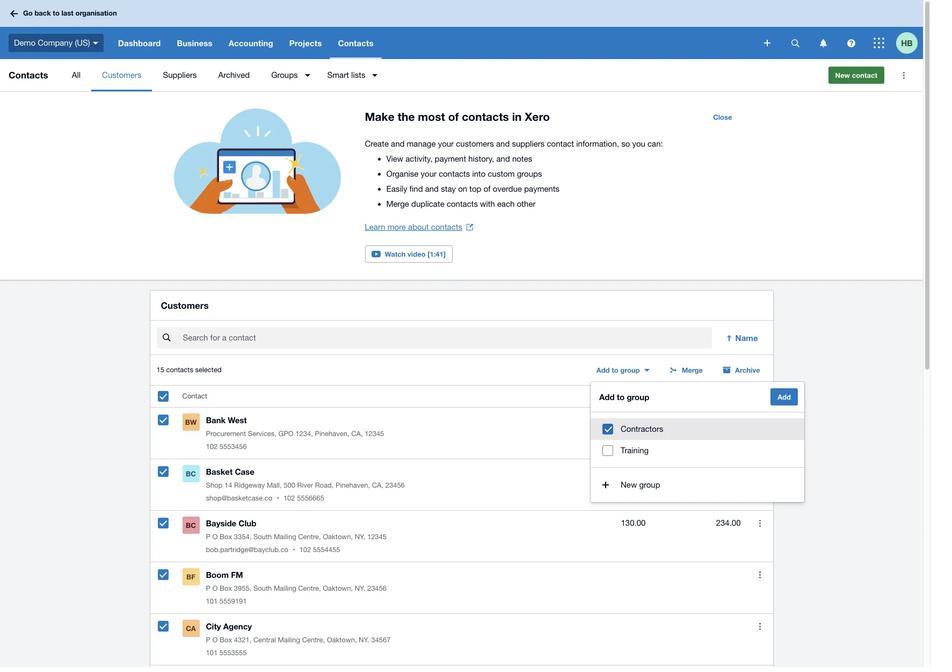 Task type: describe. For each thing, give the bounding box(es) containing it.
city
[[206, 622, 221, 632]]

learn
[[365, 223, 386, 232]]

merge button
[[663, 362, 710, 379]]

mailing for agency
[[278, 636, 300, 645]]

custom
[[488, 169, 515, 178]]

0 horizontal spatial your
[[421, 169, 437, 178]]

contacts right 15 on the bottom left of the page
[[166, 366, 193, 374]]

new for new group
[[621, 481, 638, 490]]

manage
[[407, 139, 436, 148]]

city agency p o box 4321, central mailing centre, oaktown, ny, 34567 101 5553555
[[206, 622, 391, 657]]

make the most of contacts in xero
[[365, 110, 550, 124]]

club
[[239, 519, 257, 528]]

[1:41]
[[428, 250, 446, 259]]

contacts down payment
[[439, 169, 470, 178]]

group inside popup button
[[621, 366, 640, 375]]

Search for a contact field
[[182, 328, 712, 348]]

organise
[[387, 169, 419, 178]]

0 horizontal spatial svg image
[[820, 39, 827, 47]]

name
[[736, 333, 759, 343]]

overdue
[[493, 184, 522, 193]]

ny, for boom fm
[[355, 585, 366, 593]]

suppliers
[[512, 139, 545, 148]]

learn more about contacts
[[365, 223, 463, 232]]

go back to last organisation link
[[6, 4, 123, 23]]

box for bayside
[[220, 533, 232, 541]]

(us)
[[75, 38, 90, 47]]

234.00
[[717, 519, 741, 528]]

bw
[[185, 418, 197, 427]]

you
[[620, 392, 631, 401]]

bayside club p o box 3354, south mailing centre, oaktown, ny, 12345 bob.partridge@bayclub.co • 102 5554455
[[206, 519, 387, 554]]

add to group button
[[591, 362, 657, 379]]

go
[[23, 9, 33, 17]]

about
[[409, 223, 429, 232]]

contractors button
[[591, 419, 805, 440]]

activity,
[[406, 154, 433, 163]]

0 vertical spatial your
[[438, 139, 454, 148]]

234.00 link
[[717, 517, 741, 530]]

centre, for boom fm
[[298, 585, 321, 593]]

mailing for club
[[274, 533, 296, 541]]

watch video [1:41] button
[[365, 246, 453, 263]]

accounting
[[229, 38, 273, 48]]

river
[[297, 482, 313, 490]]

customers inside 'button'
[[102, 70, 142, 80]]

suppliers button
[[152, 59, 208, 91]]

svg image inside demo company (us) popup button
[[93, 42, 98, 44]]

demo company (us) button
[[0, 27, 110, 59]]

bc for bayside club
[[186, 521, 196, 530]]

demo
[[14, 38, 35, 47]]

group inside button
[[640, 481, 661, 490]]

south for fm
[[254, 585, 272, 593]]

contacts up customers
[[462, 110, 509, 124]]

101 for boom fm
[[206, 598, 218, 606]]

accounting button
[[221, 27, 282, 59]]

oaktown, for boom fm
[[323, 585, 353, 593]]

1234,
[[296, 430, 313, 438]]

svg image inside go back to last organisation link
[[10, 10, 18, 17]]

130.00
[[622, 519, 646, 528]]

pinehaven, inside basket case shop 14 ridgeway mall, 500 river road, pinehaven, ca, 23456 shop@basketcase.co • 102 5556665
[[336, 482, 370, 490]]

more row options image for west
[[760, 417, 762, 424]]

procurement
[[206, 430, 246, 438]]

oaktown, for city agency
[[327, 636, 357, 645]]

all
[[72, 70, 81, 80]]

new group button
[[591, 475, 805, 496]]

name button
[[719, 327, 767, 349]]

bank west procurement services, gpo 1234, pinehaven, ca, 12345 102 5553456
[[206, 416, 384, 451]]

15
[[157, 366, 164, 374]]

easily
[[387, 184, 408, 193]]

hb
[[902, 38, 914, 48]]

archive
[[736, 366, 761, 375]]

bob.partridge@bayclub.co
[[206, 546, 289, 554]]

to inside go back to last organisation link
[[53, 9, 60, 17]]

organise your contacts into custom groups
[[387, 169, 543, 178]]

new for new contact
[[836, 71, 851, 80]]

and up "custom"
[[497, 154, 511, 163]]

more
[[388, 223, 406, 232]]

central
[[254, 636, 276, 645]]

selected
[[195, 366, 222, 374]]

mall,
[[267, 482, 282, 490]]

close
[[714, 113, 733, 121]]

contacts down 'on'
[[447, 199, 478, 209]]

top
[[470, 184, 482, 193]]

and up duplicate
[[426, 184, 439, 193]]

bc for basket case
[[186, 470, 196, 478]]

1 vertical spatial customers
[[161, 300, 209, 311]]

1 horizontal spatial svg image
[[848, 39, 856, 47]]

menu containing all
[[61, 59, 820, 91]]

gpo
[[279, 430, 294, 438]]

watch video [1:41]
[[385, 250, 446, 259]]

archived button
[[208, 59, 261, 91]]

2 more row options button from the top
[[750, 513, 772, 534]]

fm
[[231, 570, 243, 580]]

box for boom
[[220, 585, 232, 593]]

to inside add to group group
[[617, 392, 625, 402]]

projects
[[290, 38, 322, 48]]

smart lists button
[[317, 59, 385, 91]]

to inside add to group popup button
[[612, 366, 619, 375]]

15 contacts selected
[[157, 366, 222, 374]]

south for club
[[254, 533, 272, 541]]

easily find and stay on top of overdue payments
[[387, 184, 560, 193]]

contact
[[182, 392, 207, 401]]

ny, for city agency
[[359, 636, 370, 645]]

102 for basket case
[[284, 495, 295, 503]]

contact inside button
[[853, 71, 878, 80]]

5559191
[[220, 598, 247, 606]]

road,
[[315, 482, 334, 490]]

groups button
[[261, 59, 317, 91]]

5554455
[[313, 546, 340, 554]]

merge for merge duplicate contacts with each other
[[387, 199, 409, 209]]

the
[[398, 110, 415, 124]]

oaktown, for bayside club
[[323, 533, 353, 541]]

ca, inside bank west procurement services, gpo 1234, pinehaven, ca, 12345 102 5553456
[[352, 430, 363, 438]]

23456 for boom fm
[[368, 585, 387, 593]]

4 more row options button from the top
[[750, 616, 772, 638]]

contacts inside popup button
[[338, 38, 374, 48]]

• for basket case
[[277, 495, 279, 503]]

business
[[177, 38, 213, 48]]

you
[[633, 139, 646, 148]]

0 vertical spatial of
[[449, 110, 459, 124]]

into
[[473, 169, 486, 178]]

centre, for city agency
[[302, 636, 325, 645]]

boom
[[206, 570, 229, 580]]

banner containing hb
[[0, 0, 924, 59]]

centre, for bayside club
[[298, 533, 321, 541]]

create and manage your customers and suppliers contact information, so you can:
[[365, 139, 664, 148]]



Task type: locate. For each thing, give the bounding box(es) containing it.
0 horizontal spatial merge
[[387, 199, 409, 209]]

3354,
[[234, 533, 252, 541]]

boom fm p o box 3955, south mailing centre, oaktown, ny, 23456 101 5559191
[[206, 570, 387, 606]]

box down bayside
[[220, 533, 232, 541]]

add inside add button
[[778, 393, 792, 402]]

south right 3354,
[[254, 533, 272, 541]]

contact right suppliers
[[547, 139, 575, 148]]

box up 5553555 at the left bottom of page
[[220, 636, 232, 645]]

0 vertical spatial box
[[220, 533, 232, 541]]

1 vertical spatial bc
[[186, 521, 196, 530]]

1 vertical spatial pinehaven,
[[336, 482, 370, 490]]

oaktown, inside boom fm p o box 3955, south mailing centre, oaktown, ny, 23456 101 5559191
[[323, 585, 353, 593]]

0 vertical spatial •
[[277, 495, 279, 503]]

pinehaven, right road,
[[336, 482, 370, 490]]

1 vertical spatial •
[[293, 546, 295, 554]]

navigation
[[110, 27, 757, 59]]

banner
[[0, 0, 924, 59]]

1 vertical spatial new
[[621, 481, 638, 490]]

menu
[[61, 59, 820, 91]]

oaktown, up 5554455
[[323, 533, 353, 541]]

3 box from the top
[[220, 636, 232, 645]]

914.55
[[717, 467, 741, 476]]

bf
[[187, 573, 196, 582]]

2 vertical spatial to
[[617, 392, 625, 402]]

south right '3955,'
[[254, 585, 272, 593]]

5553456
[[220, 443, 247, 451]]

0 horizontal spatial •
[[277, 495, 279, 503]]

box for city
[[220, 636, 232, 645]]

1 vertical spatial contact
[[547, 139, 575, 148]]

2 vertical spatial p
[[206, 636, 211, 645]]

1 vertical spatial to
[[612, 366, 619, 375]]

agency
[[223, 622, 252, 632]]

0 vertical spatial customers
[[102, 70, 142, 80]]

5553555
[[220, 649, 247, 657]]

0 vertical spatial contact
[[853, 71, 878, 80]]

102 inside bank west procurement services, gpo 1234, pinehaven, ca, 12345 102 5553456
[[206, 443, 218, 451]]

0 vertical spatial p
[[206, 533, 211, 541]]

o for bayside
[[213, 533, 218, 541]]

ca,
[[352, 430, 363, 438], [372, 482, 384, 490]]

1 vertical spatial of
[[484, 184, 491, 193]]

view
[[387, 154, 404, 163]]

navigation containing dashboard
[[110, 27, 757, 59]]

more row options image for club
[[760, 520, 762, 527]]

0 vertical spatial add to group
[[597, 366, 640, 375]]

go back to last organisation
[[23, 9, 117, 17]]

101 inside the city agency p o box 4321, central mailing centre, oaktown, ny, 34567 101 5553555
[[206, 649, 218, 657]]

0 vertical spatial centre,
[[298, 533, 321, 541]]

1 horizontal spatial of
[[484, 184, 491, 193]]

mailing right central
[[278, 636, 300, 645]]

merge left archive button
[[682, 366, 704, 375]]

• for bayside club
[[293, 546, 295, 554]]

130.00 link
[[622, 517, 646, 530]]

in
[[513, 110, 522, 124]]

groups
[[517, 169, 543, 178]]

p
[[206, 533, 211, 541], [206, 585, 211, 593], [206, 636, 211, 645]]

ny, for bayside club
[[355, 533, 366, 541]]

0 horizontal spatial 102
[[206, 443, 218, 451]]

0 vertical spatial south
[[254, 533, 272, 541]]

1 more row options image from the top
[[760, 417, 762, 424]]

smart lists
[[328, 70, 366, 80]]

training button
[[591, 440, 805, 462]]

ny, inside boom fm p o box 3955, south mailing centre, oaktown, ny, 23456 101 5559191
[[355, 585, 366, 593]]

1 vertical spatial 101
[[206, 649, 218, 657]]

list box
[[591, 412, 805, 468]]

3 p from the top
[[206, 636, 211, 645]]

centre, inside the city agency p o box 4321, central mailing centre, oaktown, ny, 34567 101 5553555
[[302, 636, 325, 645]]

p inside boom fm p o box 3955, south mailing centre, oaktown, ny, 23456 101 5559191
[[206, 585, 211, 593]]

0 vertical spatial ca,
[[352, 430, 363, 438]]

training
[[621, 446, 649, 455]]

add to group group
[[591, 382, 805, 503]]

with
[[481, 199, 495, 209]]

1 vertical spatial oaktown,
[[323, 585, 353, 593]]

customers
[[102, 70, 142, 80], [161, 300, 209, 311]]

on
[[459, 184, 468, 193]]

o for boom
[[213, 585, 218, 593]]

1 horizontal spatial merge
[[682, 366, 704, 375]]

customers button
[[91, 59, 152, 91]]

102 inside bayside club p o box 3354, south mailing centre, oaktown, ny, 12345 bob.partridge@bayclub.co • 102 5554455
[[300, 546, 311, 554]]

0 vertical spatial 23456
[[386, 482, 405, 490]]

box
[[220, 533, 232, 541], [220, 585, 232, 593], [220, 636, 232, 645]]

archived
[[218, 70, 250, 80]]

company
[[38, 38, 73, 47]]

4321,
[[234, 636, 252, 645]]

1 horizontal spatial ca,
[[372, 482, 384, 490]]

12345 inside bank west procurement services, gpo 1234, pinehaven, ca, 12345 102 5553456
[[365, 430, 384, 438]]

pinehaven, right 1234,
[[315, 430, 350, 438]]

ridgeway
[[234, 482, 265, 490]]

• left 5554455
[[293, 546, 295, 554]]

23456 inside basket case shop 14 ridgeway mall, 500 river road, pinehaven, ca, 23456 shop@basketcase.co • 102 5556665
[[386, 482, 405, 490]]

add to group inside group
[[600, 392, 650, 402]]

2 vertical spatial group
[[640, 481, 661, 490]]

other
[[517, 199, 536, 209]]

contacts down "demo"
[[9, 69, 48, 81]]

more row options image down archive
[[760, 417, 762, 424]]

2 box from the top
[[220, 585, 232, 593]]

14
[[225, 482, 232, 490]]

services,
[[248, 430, 277, 438]]

each
[[498, 199, 515, 209]]

bank
[[206, 416, 226, 425]]

• inside bayside club p o box 3354, south mailing centre, oaktown, ny, 12345 bob.partridge@bayclub.co • 102 5554455
[[293, 546, 295, 554]]

more row options image
[[760, 572, 762, 579]]

1 vertical spatial mailing
[[274, 585, 296, 593]]

contact list table element
[[150, 386, 774, 668]]

0 vertical spatial more row options image
[[760, 417, 762, 424]]

2 horizontal spatial 102
[[300, 546, 311, 554]]

2 vertical spatial oaktown,
[[327, 636, 357, 645]]

1 vertical spatial 12345
[[368, 533, 387, 541]]

2 horizontal spatial svg image
[[874, 38, 885, 48]]

3 o from the top
[[213, 636, 218, 645]]

1 vertical spatial south
[[254, 585, 272, 593]]

• inside basket case shop 14 ridgeway mall, 500 river road, pinehaven, ca, 23456 shop@basketcase.co • 102 5556665
[[277, 495, 279, 503]]

102 inside basket case shop 14 ridgeway mall, 500 river road, pinehaven, ca, 23456 shop@basketcase.co • 102 5556665
[[284, 495, 295, 503]]

more row options image down more row options icon
[[760, 623, 762, 630]]

0 vertical spatial oaktown,
[[323, 533, 353, 541]]

centre, right central
[[302, 636, 325, 645]]

0 vertical spatial contacts
[[338, 38, 374, 48]]

make
[[365, 110, 395, 124]]

1 vertical spatial group
[[627, 392, 650, 402]]

contacts
[[338, 38, 374, 48], [9, 69, 48, 81]]

new contact
[[836, 71, 878, 80]]

pinehaven, inside bank west procurement services, gpo 1234, pinehaven, ca, 12345 102 5553456
[[315, 430, 350, 438]]

svg image
[[10, 10, 18, 17], [792, 39, 800, 47], [765, 40, 771, 46], [93, 42, 98, 44]]

1 more row options button from the top
[[750, 410, 772, 431]]

navigation inside banner
[[110, 27, 757, 59]]

0 horizontal spatial ca,
[[352, 430, 363, 438]]

0 horizontal spatial contacts
[[9, 69, 48, 81]]

basket
[[206, 467, 233, 477]]

1 vertical spatial contacts
[[9, 69, 48, 81]]

p for city agency
[[206, 636, 211, 645]]

0 vertical spatial to
[[53, 9, 60, 17]]

duplicate
[[412, 199, 445, 209]]

oaktown, left the 34567 on the bottom left of page
[[327, 636, 357, 645]]

of right the top
[[484, 184, 491, 193]]

1 horizontal spatial new
[[836, 71, 851, 80]]

o for city
[[213, 636, 218, 645]]

mailing for fm
[[274, 585, 296, 593]]

1 south from the top
[[254, 533, 272, 541]]

2 vertical spatial box
[[220, 636, 232, 645]]

2 o from the top
[[213, 585, 218, 593]]

1 vertical spatial box
[[220, 585, 232, 593]]

new group
[[621, 481, 661, 490]]

dashboard link
[[110, 27, 169, 59]]

ny, inside the city agency p o box 4321, central mailing centre, oaktown, ny, 34567 101 5553555
[[359, 636, 370, 645]]

add to group inside popup button
[[597, 366, 640, 375]]

contacts up the lists in the left top of the page
[[338, 38, 374, 48]]

ca, right 1234,
[[352, 430, 363, 438]]

merge inside merge "button"
[[682, 366, 704, 375]]

you owe
[[620, 392, 646, 401]]

3955,
[[234, 585, 252, 593]]

contact left the actions menu image
[[853, 71, 878, 80]]

group up you owe
[[621, 366, 640, 375]]

south
[[254, 533, 272, 541], [254, 585, 272, 593]]

add to group up you
[[597, 366, 640, 375]]

shop@basketcase.co
[[206, 495, 273, 503]]

basket case shop 14 ridgeway mall, 500 river road, pinehaven, ca, 23456 shop@basketcase.co • 102 5556665
[[206, 467, 405, 503]]

group down training
[[640, 481, 661, 490]]

box inside bayside club p o box 3354, south mailing centre, oaktown, ny, 12345 bob.partridge@bayclub.co • 102 5554455
[[220, 533, 232, 541]]

box up 5559191
[[220, 585, 232, 593]]

2 more row options image from the top
[[760, 520, 762, 527]]

ca, inside basket case shop 14 ridgeway mall, 500 river road, pinehaven, ca, 23456 shop@basketcase.co • 102 5556665
[[372, 482, 384, 490]]

centre, inside boom fm p o box 3955, south mailing centre, oaktown, ny, 23456 101 5559191
[[298, 585, 321, 593]]

add to group down add to group popup button
[[600, 392, 650, 402]]

0 vertical spatial merge
[[387, 199, 409, 209]]

mailing inside bayside club p o box 3354, south mailing centre, oaktown, ny, 12345 bob.partridge@bayclub.co • 102 5554455
[[274, 533, 296, 541]]

centre, down 5554455
[[298, 585, 321, 593]]

2 vertical spatial ny,
[[359, 636, 370, 645]]

south inside bayside club p o box 3354, south mailing centre, oaktown, ny, 12345 bob.partridge@bayclub.co • 102 5554455
[[254, 533, 272, 541]]

0 vertical spatial group
[[621, 366, 640, 375]]

1 vertical spatial 23456
[[368, 585, 387, 593]]

contact
[[853, 71, 878, 80], [547, 139, 575, 148]]

0 horizontal spatial new
[[621, 481, 638, 490]]

o inside bayside club p o box 3354, south mailing centre, oaktown, ny, 12345 bob.partridge@bayclub.co • 102 5554455
[[213, 533, 218, 541]]

south inside boom fm p o box 3955, south mailing centre, oaktown, ny, 23456 101 5559191
[[254, 585, 272, 593]]

p down city
[[206, 636, 211, 645]]

shop
[[206, 482, 223, 490]]

1 p from the top
[[206, 533, 211, 541]]

1 horizontal spatial contact
[[853, 71, 878, 80]]

2 vertical spatial mailing
[[278, 636, 300, 645]]

oaktown, inside bayside club p o box 3354, south mailing centre, oaktown, ny, 12345 bob.partridge@bayclub.co • 102 5554455
[[323, 533, 353, 541]]

back
[[35, 9, 51, 17]]

0 vertical spatial 101
[[206, 598, 218, 606]]

1 vertical spatial more row options image
[[760, 520, 762, 527]]

0 vertical spatial 102
[[206, 443, 218, 451]]

list box containing contractors
[[591, 412, 805, 468]]

0 vertical spatial 12345
[[365, 430, 384, 438]]

actions menu image
[[894, 64, 915, 86]]

0 vertical spatial bc
[[186, 470, 196, 478]]

p for boom fm
[[206, 585, 211, 593]]

1 bc from the top
[[186, 470, 196, 478]]

101 left 5553555 at the left bottom of page
[[206, 649, 218, 657]]

group
[[621, 366, 640, 375], [627, 392, 650, 402], [640, 481, 661, 490]]

contacts down merge duplicate contacts with each other
[[432, 223, 463, 232]]

your down activity,
[[421, 169, 437, 178]]

1 o from the top
[[213, 533, 218, 541]]

more row options image
[[760, 417, 762, 424], [760, 520, 762, 527], [760, 623, 762, 630]]

merge duplicate contacts with each other
[[387, 199, 536, 209]]

bc left basket
[[186, 470, 196, 478]]

1 vertical spatial o
[[213, 585, 218, 593]]

1 horizontal spatial contacts
[[338, 38, 374, 48]]

add to group
[[597, 366, 640, 375], [600, 392, 650, 402]]

0 vertical spatial new
[[836, 71, 851, 80]]

mailing inside the city agency p o box 4321, central mailing centre, oaktown, ny, 34567 101 5553555
[[278, 636, 300, 645]]

svg image
[[874, 38, 885, 48], [820, 39, 827, 47], [848, 39, 856, 47]]

23456 for basket case
[[386, 482, 405, 490]]

1 horizontal spatial •
[[293, 546, 295, 554]]

2 p from the top
[[206, 585, 211, 593]]

group down add to group popup button
[[627, 392, 650, 402]]

history,
[[469, 154, 495, 163]]

1 vertical spatial centre,
[[298, 585, 321, 593]]

2 vertical spatial more row options image
[[760, 623, 762, 630]]

payments
[[525, 184, 560, 193]]

stay
[[441, 184, 456, 193]]

create
[[365, 139, 389, 148]]

o inside the city agency p o box 4321, central mailing centre, oaktown, ny, 34567 101 5553555
[[213, 636, 218, 645]]

oaktown, inside the city agency p o box 4321, central mailing centre, oaktown, ny, 34567 101 5553555
[[327, 636, 357, 645]]

500
[[284, 482, 296, 490]]

centre, up 5554455
[[298, 533, 321, 541]]

ny,
[[355, 533, 366, 541], [355, 585, 366, 593], [359, 636, 370, 645]]

101 left 5559191
[[206, 598, 218, 606]]

2 south from the top
[[254, 585, 272, 593]]

box inside the city agency p o box 4321, central mailing centre, oaktown, ny, 34567 101 5553555
[[220, 636, 232, 645]]

0 horizontal spatial customers
[[102, 70, 142, 80]]

centre, inside bayside club p o box 3354, south mailing centre, oaktown, ny, 12345 bob.partridge@bayclub.co • 102 5554455
[[298, 533, 321, 541]]

merge for merge
[[682, 366, 704, 375]]

ny, inside bayside club p o box 3354, south mailing centre, oaktown, ny, 12345 bob.partridge@bayclub.co • 102 5554455
[[355, 533, 366, 541]]

your up payment
[[438, 139, 454, 148]]

so
[[622, 139, 631, 148]]

and up the view at the top left of page
[[391, 139, 405, 148]]

new contact button
[[829, 67, 885, 84]]

smart
[[328, 70, 349, 80]]

box inside boom fm p o box 3955, south mailing centre, oaktown, ny, 23456 101 5559191
[[220, 585, 232, 593]]

add inside add to group popup button
[[597, 366, 610, 375]]

o down city
[[213, 636, 218, 645]]

0 vertical spatial ny,
[[355, 533, 366, 541]]

2 vertical spatial o
[[213, 636, 218, 645]]

23456
[[386, 482, 405, 490], [368, 585, 387, 593]]

102 left 5554455
[[300, 546, 311, 554]]

and
[[391, 139, 405, 148], [497, 139, 510, 148], [497, 154, 511, 163], [426, 184, 439, 193]]

add button
[[771, 389, 799, 406]]

new inside add to group group
[[621, 481, 638, 490]]

customers
[[456, 139, 494, 148]]

all button
[[61, 59, 91, 91]]

p inside the city agency p o box 4321, central mailing centre, oaktown, ny, 34567 101 5553555
[[206, 636, 211, 645]]

1 vertical spatial ny,
[[355, 585, 366, 593]]

bayside
[[206, 519, 237, 528]]

mailing inside boom fm p o box 3955, south mailing centre, oaktown, ny, 23456 101 5559191
[[274, 585, 296, 593]]

archive button
[[716, 362, 767, 379]]

business button
[[169, 27, 221, 59]]

0 vertical spatial pinehaven,
[[315, 430, 350, 438]]

p down bayside
[[206, 533, 211, 541]]

102 down 500
[[284, 495, 295, 503]]

0 vertical spatial mailing
[[274, 533, 296, 541]]

oaktown, down 5554455
[[323, 585, 353, 593]]

2 vertical spatial centre,
[[302, 636, 325, 645]]

o inside boom fm p o box 3955, south mailing centre, oaktown, ny, 23456 101 5559191
[[213, 585, 218, 593]]

find
[[410, 184, 423, 193]]

1 vertical spatial p
[[206, 585, 211, 593]]

p for bayside club
[[206, 533, 211, 541]]

and left suppliers
[[497, 139, 510, 148]]

more row options image right 234.00 link
[[760, 520, 762, 527]]

o down bayside
[[213, 533, 218, 541]]

ca, right road,
[[372, 482, 384, 490]]

1 box from the top
[[220, 533, 232, 541]]

2 bc from the top
[[186, 521, 196, 530]]

102 for bayside club
[[300, 546, 311, 554]]

23456 inside boom fm p o box 3955, south mailing centre, oaktown, ny, 23456 101 5559191
[[368, 585, 387, 593]]

o down boom
[[213, 585, 218, 593]]

oaktown,
[[323, 533, 353, 541], [323, 585, 353, 593], [327, 636, 357, 645]]

video
[[408, 250, 426, 259]]

1 vertical spatial merge
[[682, 366, 704, 375]]

1 vertical spatial 102
[[284, 495, 295, 503]]

0 vertical spatial o
[[213, 533, 218, 541]]

12345
[[365, 430, 384, 438], [368, 533, 387, 541]]

1 vertical spatial your
[[421, 169, 437, 178]]

1 vertical spatial add to group
[[600, 392, 650, 402]]

• down mall,
[[277, 495, 279, 503]]

lists
[[352, 70, 366, 80]]

watch
[[385, 250, 406, 259]]

owe
[[633, 392, 646, 401]]

p down boom
[[206, 585, 211, 593]]

2 vertical spatial 102
[[300, 546, 311, 554]]

1 horizontal spatial 102
[[284, 495, 295, 503]]

102 down procurement
[[206, 443, 218, 451]]

p inside bayside club p o box 3354, south mailing centre, oaktown, ny, 12345 bob.partridge@bayclub.co • 102 5554455
[[206, 533, 211, 541]]

3 more row options button from the top
[[750, 564, 772, 586]]

1 vertical spatial ca,
[[372, 482, 384, 490]]

12345 inside bayside club p o box 3354, south mailing centre, oaktown, ny, 12345 bob.partridge@bayclub.co • 102 5554455
[[368, 533, 387, 541]]

1 horizontal spatial customers
[[161, 300, 209, 311]]

0 horizontal spatial contact
[[547, 139, 575, 148]]

bc left bayside
[[186, 521, 196, 530]]

merge down easily
[[387, 199, 409, 209]]

mailing right '3955,'
[[274, 585, 296, 593]]

34567
[[372, 636, 391, 645]]

1 101 from the top
[[206, 598, 218, 606]]

2 101 from the top
[[206, 649, 218, 657]]

mailing up bob.partridge@bayclub.co
[[274, 533, 296, 541]]

of right most
[[449, 110, 459, 124]]

1 horizontal spatial your
[[438, 139, 454, 148]]

3 more row options image from the top
[[760, 623, 762, 630]]

101 inside boom fm p o box 3955, south mailing centre, oaktown, ny, 23456 101 5559191
[[206, 598, 218, 606]]

101 for city agency
[[206, 649, 218, 657]]

0 horizontal spatial of
[[449, 110, 459, 124]]



Task type: vqa. For each thing, say whether or not it's contained in the screenshot.
12345 to the bottom
yes



